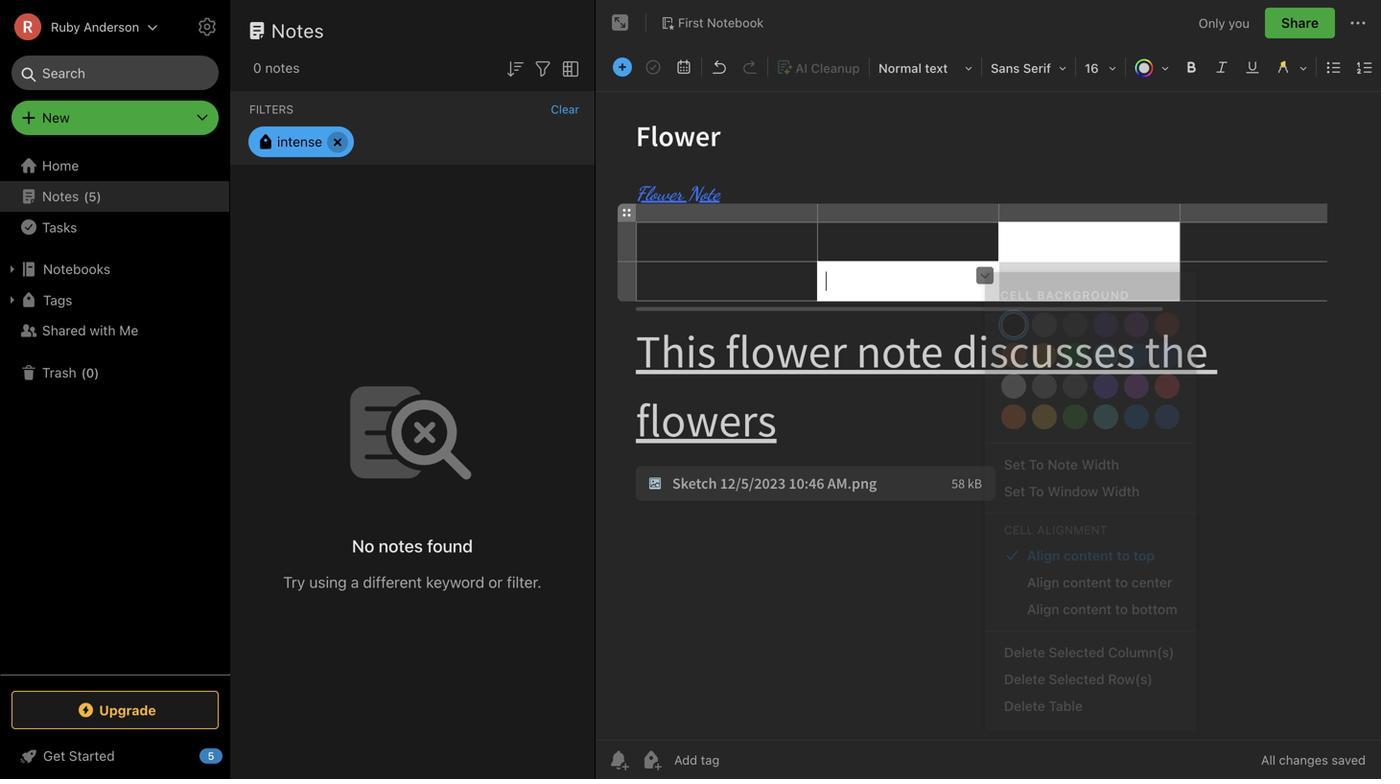 Task type: describe. For each thing, give the bounding box(es) containing it.
Highlight field
[[1268, 54, 1314, 82]]

( for notes
[[84, 189, 89, 204]]

normal text
[[879, 61, 948, 75]]

Help and Learning task checklist field
[[0, 741, 230, 772]]

found
[[427, 536, 473, 557]]

notes for notes
[[271, 19, 324, 42]]

share
[[1281, 15, 1319, 31]]

no
[[352, 536, 374, 557]]

text
[[925, 61, 948, 75]]

all changes saved
[[1261, 753, 1366, 768]]

Search text field
[[25, 56, 205, 90]]

using
[[309, 573, 347, 592]]

expand note image
[[609, 12, 632, 35]]

Insert field
[[608, 54, 637, 81]]

add tag image
[[640, 749, 663, 772]]

expand tags image
[[5, 293, 20, 308]]

notes for no
[[379, 536, 423, 557]]

( for trash
[[81, 366, 86, 380]]

Account field
[[0, 8, 158, 46]]

bulleted list image
[[1321, 54, 1348, 81]]

tree containing home
[[0, 151, 230, 674]]

16
[[1085, 61, 1099, 75]]

Heading level field
[[872, 54, 979, 82]]

saved
[[1332, 753, 1366, 768]]

Font size field
[[1078, 54, 1123, 82]]

started
[[69, 749, 115, 764]]

underline image
[[1239, 54, 1266, 81]]

notes for notes ( 5 )
[[42, 188, 79, 204]]

get
[[43, 749, 65, 764]]

Add tag field
[[672, 752, 816, 769]]

intense button
[[248, 127, 354, 157]]

me
[[119, 323, 138, 339]]

tasks
[[42, 219, 77, 235]]

no notes found
[[352, 536, 473, 557]]

home
[[42, 158, 79, 174]]

keyword
[[426, 573, 485, 592]]

filter.
[[507, 573, 542, 592]]

intense
[[277, 134, 322, 150]]

notes for 0
[[265, 60, 300, 76]]

tasks button
[[0, 212, 229, 243]]

) for notes
[[96, 189, 101, 204]]

Note Editor text field
[[596, 92, 1381, 740]]

Font color field
[[1128, 54, 1176, 82]]

0 notes
[[253, 60, 300, 76]]

Add filters field
[[531, 56, 554, 80]]

click to collapse image
[[223, 744, 237, 767]]

serif
[[1023, 61, 1051, 75]]

get started
[[43, 749, 115, 764]]

add filters image
[[531, 57, 554, 80]]

trash
[[42, 365, 76, 381]]

ruby anderson
[[51, 20, 139, 34]]

sans serif
[[991, 61, 1051, 75]]

shared with me link
[[0, 316, 229, 346]]

notebooks
[[43, 261, 110, 277]]

you
[[1229, 16, 1250, 30]]



Task type: locate. For each thing, give the bounding box(es) containing it.
1 vertical spatial 5
[[208, 751, 214, 763]]

5 inside help and learning task checklist field
[[208, 751, 214, 763]]

ruby
[[51, 20, 80, 34]]

only you
[[1199, 16, 1250, 30]]

expand notebooks image
[[5, 262, 20, 277]]

clear
[[551, 103, 579, 116]]

)
[[96, 189, 101, 204], [94, 366, 99, 380]]

0 up filters
[[253, 60, 262, 76]]

tags button
[[0, 285, 229, 316]]

More actions field
[[1347, 8, 1370, 38]]

sans
[[991, 61, 1020, 75]]

notes up filters
[[265, 60, 300, 76]]

notes
[[271, 19, 324, 42], [42, 188, 79, 204]]

new
[[42, 110, 70, 126]]

( right trash
[[81, 366, 86, 380]]

0 horizontal spatial 0
[[86, 366, 94, 380]]

numbered list image
[[1351, 54, 1378, 81]]

note window element
[[596, 0, 1381, 780]]

0 vertical spatial 5
[[89, 189, 96, 204]]

) inside trash ( 0 )
[[94, 366, 99, 380]]

add a reminder image
[[607, 749, 630, 772]]

clear button
[[551, 103, 579, 116]]

0 horizontal spatial notes
[[42, 188, 79, 204]]

0 horizontal spatial 5
[[89, 189, 96, 204]]

Sort options field
[[504, 56, 527, 80]]

( inside notes ( 5 )
[[84, 189, 89, 204]]

anderson
[[84, 20, 139, 34]]

0 vertical spatial (
[[84, 189, 89, 204]]

notes inside tree
[[42, 188, 79, 204]]

different
[[363, 573, 422, 592]]

0 vertical spatial )
[[96, 189, 101, 204]]

bold image
[[1178, 54, 1205, 81]]

tree
[[0, 151, 230, 674]]

italic image
[[1209, 54, 1235, 81]]

) inside notes ( 5 )
[[96, 189, 101, 204]]

0 inside trash ( 0 )
[[86, 366, 94, 380]]

calendar event image
[[670, 54, 697, 81]]

shared
[[42, 323, 86, 339]]

1 vertical spatial notes
[[42, 188, 79, 204]]

notes ( 5 )
[[42, 188, 101, 204]]

0 vertical spatial notes
[[265, 60, 300, 76]]

1 horizontal spatial notes
[[379, 536, 423, 557]]

try using a different keyword or filter.
[[283, 573, 542, 592]]

only
[[1199, 16, 1225, 30]]

first
[[678, 15, 704, 30]]

1 vertical spatial (
[[81, 366, 86, 380]]

1 vertical spatial 0
[[86, 366, 94, 380]]

or
[[489, 573, 503, 592]]

more actions image
[[1347, 12, 1370, 35]]

notes up the different
[[379, 536, 423, 557]]

( inside trash ( 0 )
[[81, 366, 86, 380]]

5 down the home link
[[89, 189, 96, 204]]

shared with me
[[42, 323, 138, 339]]

upgrade button
[[12, 692, 219, 730]]

1 horizontal spatial 5
[[208, 751, 214, 763]]

changes
[[1279, 753, 1328, 768]]

notebooks link
[[0, 254, 229, 285]]

tags
[[43, 292, 72, 308]]

( down the home link
[[84, 189, 89, 204]]

notes down home
[[42, 188, 79, 204]]

with
[[90, 323, 116, 339]]

notes
[[265, 60, 300, 76], [379, 536, 423, 557]]

View options field
[[554, 56, 582, 80]]

) right trash
[[94, 366, 99, 380]]

None search field
[[25, 56, 205, 90]]

5
[[89, 189, 96, 204], [208, 751, 214, 763]]

1 horizontal spatial 0
[[253, 60, 262, 76]]

0
[[253, 60, 262, 76], [86, 366, 94, 380]]

upgrade
[[99, 703, 156, 719]]

share button
[[1265, 8, 1335, 38]]

filters
[[249, 103, 294, 116]]

0 vertical spatial 0
[[253, 60, 262, 76]]

) down the home link
[[96, 189, 101, 204]]

first notebook button
[[654, 10, 771, 36]]

Font family field
[[984, 54, 1073, 82]]

a
[[351, 573, 359, 592]]

try
[[283, 573, 305, 592]]

0 horizontal spatial notes
[[265, 60, 300, 76]]

5 left click to collapse icon
[[208, 751, 214, 763]]

0 vertical spatial notes
[[271, 19, 324, 42]]

1 horizontal spatial notes
[[271, 19, 324, 42]]

undo image
[[706, 54, 733, 81]]

notes up 0 notes
[[271, 19, 324, 42]]

new button
[[12, 101, 219, 135]]

normal
[[879, 61, 922, 75]]

1 vertical spatial )
[[94, 366, 99, 380]]

trash ( 0 )
[[42, 365, 99, 381]]

first notebook
[[678, 15, 764, 30]]

home link
[[0, 151, 230, 181]]

all
[[1261, 753, 1276, 768]]

0 right trash
[[86, 366, 94, 380]]

notebook
[[707, 15, 764, 30]]

5 inside notes ( 5 )
[[89, 189, 96, 204]]

1 vertical spatial notes
[[379, 536, 423, 557]]

(
[[84, 189, 89, 204], [81, 366, 86, 380]]

settings image
[[196, 15, 219, 38]]

) for trash
[[94, 366, 99, 380]]



Task type: vqa. For each thing, say whether or not it's contained in the screenshot.
Note
no



